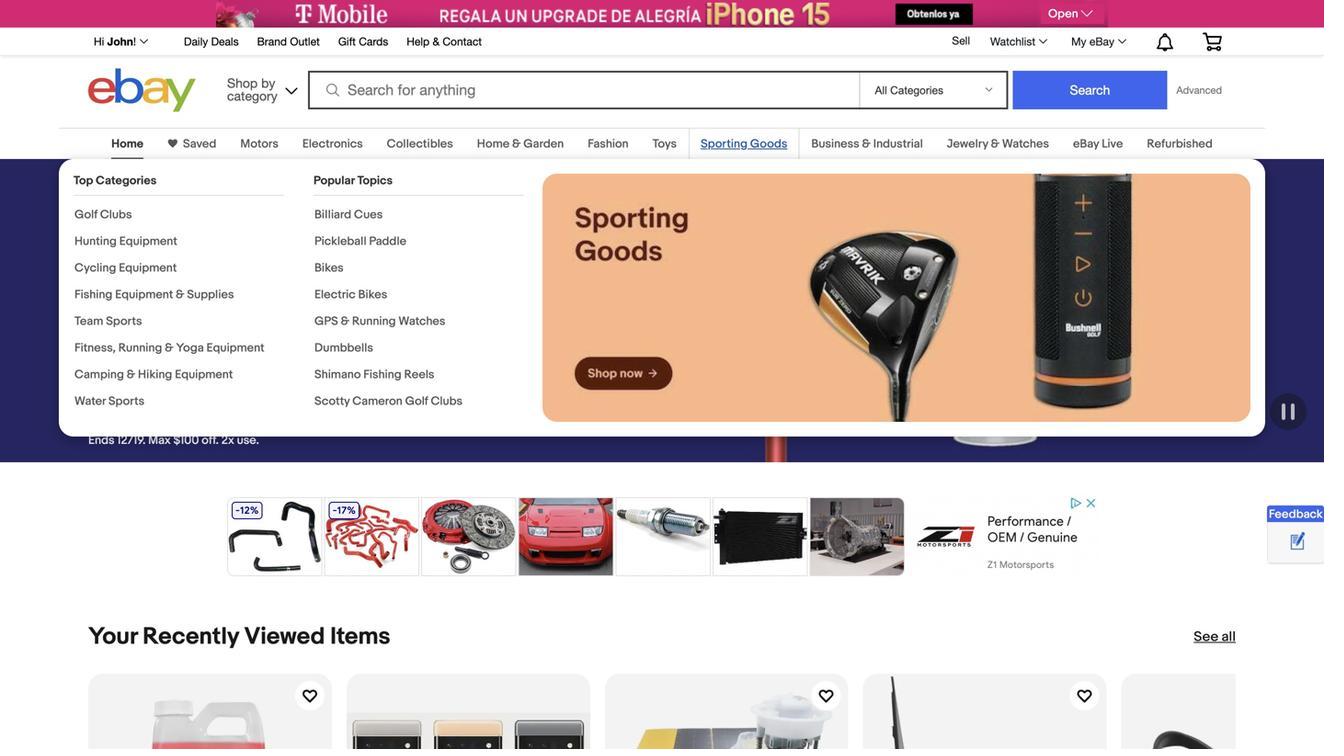 Task type: locate. For each thing, give the bounding box(es) containing it.
& for gps & running watches
[[341, 315, 350, 329]]

fishing up cameron
[[364, 368, 402, 382]]

top
[[74, 174, 93, 188]]

0 horizontal spatial running
[[118, 341, 162, 356]]

cycling equipment
[[75, 261, 177, 275]]

fishing inside popular topics element
[[364, 368, 402, 382]]

1 horizontal spatial home
[[477, 137, 510, 151]]

0 vertical spatial golf
[[75, 208, 98, 222]]

see all link
[[1194, 628, 1236, 647]]

savings
[[191, 310, 249, 331]]

direct
[[141, 217, 239, 260]]

home left garden
[[477, 137, 510, 151]]

sporting goods - shop now image
[[543, 174, 1251, 422]]

&
[[433, 35, 440, 48], [512, 137, 521, 151], [862, 137, 871, 151], [991, 137, 1000, 151], [176, 288, 184, 302], [341, 315, 350, 329], [165, 341, 174, 356], [127, 368, 135, 382]]

ebay left live
[[1073, 137, 1100, 151]]

your recently viewed items
[[88, 623, 391, 652]]

help & contact link
[[407, 32, 482, 52]]

1 horizontal spatial fishing
[[364, 368, 402, 382]]

sports right the water
[[108, 395, 145, 409]]

ebay right my
[[1090, 35, 1115, 48]]

1 vertical spatial advertisement region
[[225, 496, 1099, 579]]

gps
[[315, 315, 338, 329]]

None submit
[[1013, 71, 1168, 109]]

fashion link
[[588, 137, 629, 151]]

0 horizontal spatial bikes
[[315, 261, 344, 275]]

equipment up holiday
[[115, 288, 173, 302]]

1 horizontal spatial running
[[352, 315, 396, 329]]

1 horizontal spatial golf
[[405, 395, 428, 409]]

gift cards
[[338, 35, 388, 48]]

electric
[[315, 288, 356, 302]]

live
[[1102, 137, 1123, 151]]

cues
[[354, 208, 383, 222]]

golf down reels
[[405, 395, 428, 409]]

home
[[111, 137, 144, 151], [477, 137, 510, 151]]

& for home & garden
[[512, 137, 521, 151]]

1 vertical spatial fishing
[[364, 368, 402, 382]]

water sports
[[75, 395, 145, 409]]

equipment down savings
[[207, 341, 265, 356]]

0 vertical spatial clubs
[[100, 208, 132, 222]]

running up camping & hiking equipment link
[[118, 341, 162, 356]]

an extra 20% off direct from dyson link
[[88, 174, 353, 303]]

brand
[[257, 35, 287, 48]]

bikes up electric
[[315, 261, 344, 275]]

clubs down reels
[[431, 395, 463, 409]]

bikes up gps & running watches
[[358, 288, 387, 302]]

scotty
[[315, 395, 350, 409]]

1 vertical spatial running
[[118, 341, 162, 356]]

home up categories
[[111, 137, 144, 151]]

Search for anything text field
[[311, 73, 856, 108]]

use.
[[237, 434, 259, 448]]

scotty cameron golf clubs
[[315, 395, 463, 409]]

golf inside top categories "element"
[[75, 208, 98, 222]]

vacuums,
[[275, 310, 348, 331]]

0 vertical spatial advertisement region
[[216, 0, 1108, 28]]

1 vertical spatial golf
[[405, 395, 428, 409]]

pickleball paddle link
[[315, 235, 407, 249]]

advanced link
[[1168, 72, 1232, 109]]

& inside account navigation
[[433, 35, 440, 48]]

0 vertical spatial running
[[352, 315, 396, 329]]

your recently viewed items link
[[88, 623, 391, 652]]

advertisement region
[[216, 0, 1108, 28], [225, 496, 1099, 579]]

collectibles
[[387, 137, 453, 151]]

ebay
[[1090, 35, 1115, 48], [1073, 137, 1100, 151]]

shop by category button
[[219, 69, 302, 108]]

0 vertical spatial ebay
[[1090, 35, 1115, 48]]

cycling equipment link
[[75, 261, 177, 275]]

0 vertical spatial sports
[[106, 315, 142, 329]]

& right business
[[862, 137, 871, 151]]

top categories
[[74, 174, 157, 188]]

0 vertical spatial watches
[[1003, 137, 1050, 151]]

coupon
[[163, 384, 218, 403]]

equipment up fishing equipment & supplies link
[[119, 261, 177, 275]]

1 vertical spatial clubs
[[431, 395, 463, 409]]

2x
[[221, 434, 234, 448]]

motors link
[[240, 137, 279, 151]]

2 home from the left
[[477, 137, 510, 151]]

my
[[1072, 35, 1087, 48]]

team
[[75, 315, 103, 329]]

business & industrial
[[812, 137, 923, 151]]

popular
[[314, 174, 355, 188]]

electric bikes
[[315, 288, 387, 302]]

categories
[[96, 174, 157, 188]]

sports up purifiers,
[[106, 315, 142, 329]]

equipment for cycling
[[119, 261, 177, 275]]

1 vertical spatial bikes
[[358, 288, 387, 302]]

max
[[148, 434, 171, 448]]

0 horizontal spatial home
[[111, 137, 144, 151]]

watches up reels
[[399, 315, 446, 329]]

water
[[75, 395, 106, 409]]

brand outlet link
[[257, 32, 320, 52]]

watches right the jewelry
[[1003, 137, 1050, 151]]

golf clubs
[[75, 208, 132, 222]]

on
[[252, 310, 271, 331]]

hiking
[[138, 368, 172, 382]]

equipment for hunting
[[119, 235, 177, 249]]

0 horizontal spatial fishing
[[75, 288, 113, 302]]

goods
[[750, 137, 788, 151]]

0 horizontal spatial clubs
[[100, 208, 132, 222]]

clubs inside top categories "element"
[[100, 208, 132, 222]]

1 vertical spatial ebay
[[1073, 137, 1100, 151]]

ebay live link
[[1073, 137, 1123, 151]]

1 vertical spatial sports
[[108, 395, 145, 409]]

toys link
[[653, 137, 677, 151]]

sell
[[952, 34, 970, 47]]

running inside top categories "element"
[[118, 341, 162, 356]]

& inside popular topics element
[[341, 315, 350, 329]]

see all
[[1194, 629, 1236, 646]]

0 vertical spatial bikes
[[315, 261, 344, 275]]

equipment up the cycling equipment at the left of page
[[119, 235, 177, 249]]

collectibles link
[[387, 137, 453, 151]]

and
[[159, 331, 187, 351]]

fitness, running & yoga equipment link
[[75, 341, 265, 356]]

an extra 20% off direct from dyson main content
[[0, 117, 1325, 750]]

open button
[[1041, 4, 1105, 24]]

gps & running watches
[[315, 315, 446, 329]]

equipment for fishing
[[115, 288, 173, 302]]

clubs up hunting equipment link
[[100, 208, 132, 222]]

& for business & industrial
[[862, 137, 871, 151]]

clubs inside popular topics element
[[431, 395, 463, 409]]

& up the get
[[127, 368, 135, 382]]

1 horizontal spatial clubs
[[431, 395, 463, 409]]

running inside popular topics element
[[352, 315, 396, 329]]

category
[[227, 88, 278, 103]]

1 horizontal spatial bikes
[[358, 288, 387, 302]]

jewelry & watches
[[947, 137, 1050, 151]]

& left yoga
[[165, 341, 174, 356]]

business & industrial link
[[812, 137, 923, 151]]

& right help at the top left of page
[[433, 35, 440, 48]]

0 horizontal spatial watches
[[399, 315, 446, 329]]

brand outlet
[[257, 35, 320, 48]]

& right the gps
[[341, 315, 350, 329]]

1 home from the left
[[111, 137, 144, 151]]

home & garden
[[477, 137, 564, 151]]

camping
[[75, 368, 124, 382]]

cards
[[359, 35, 388, 48]]

dumbbells link
[[315, 341, 373, 356]]

1 horizontal spatial watches
[[1003, 137, 1050, 151]]

0 vertical spatial fishing
[[75, 288, 113, 302]]

home for home & garden
[[477, 137, 510, 151]]

fishing down cycling
[[75, 288, 113, 302]]

saved link
[[178, 137, 217, 151]]

1 vertical spatial watches
[[399, 315, 446, 329]]

hi
[[94, 35, 104, 48]]

sporting goods link
[[701, 137, 788, 151]]

daily deals link
[[184, 32, 239, 52]]

my ebay
[[1072, 35, 1115, 48]]

by
[[261, 75, 275, 91]]

popular topics element
[[314, 174, 524, 421]]

running down electric bikes
[[352, 315, 396, 329]]

golf up hunting
[[75, 208, 98, 222]]

scotty cameron golf clubs link
[[315, 395, 463, 409]]

golf
[[75, 208, 98, 222], [405, 395, 428, 409]]

ebay inside account navigation
[[1090, 35, 1115, 48]]

& for jewelry & watches
[[991, 137, 1000, 151]]

equipment
[[119, 235, 177, 249], [119, 261, 177, 275], [115, 288, 173, 302], [207, 341, 265, 356], [175, 368, 233, 382]]

0 horizontal spatial golf
[[75, 208, 98, 222]]

your shopping cart image
[[1202, 32, 1223, 51]]

more.
[[191, 331, 235, 351]]

& right the jewelry
[[991, 137, 1000, 151]]

& left garden
[[512, 137, 521, 151]]

hunting equipment link
[[75, 235, 177, 249]]



Task type: describe. For each thing, give the bounding box(es) containing it.
account navigation
[[84, 27, 1236, 56]]

electric bikes link
[[315, 288, 387, 302]]

fitness,
[[75, 341, 116, 356]]

topics
[[357, 174, 393, 188]]

daily
[[184, 35, 208, 48]]

off
[[88, 217, 133, 260]]

& left "supplies"
[[176, 288, 184, 302]]

industrial
[[874, 137, 923, 151]]

fishing equipment & supplies
[[75, 288, 234, 302]]

purifiers,
[[88, 331, 155, 351]]

your
[[88, 623, 137, 652]]

billiard cues
[[315, 208, 383, 222]]

feedback
[[1269, 508, 1323, 522]]

watchlist
[[991, 35, 1036, 48]]

viewed
[[244, 623, 325, 652]]

shop by category banner
[[84, 27, 1236, 117]]

golf clubs link
[[75, 208, 132, 222]]

billiard
[[315, 208, 352, 222]]

billiard cues link
[[315, 208, 383, 222]]

shop by category
[[227, 75, 278, 103]]

hunting equipment
[[75, 235, 177, 249]]

sporting goods
[[701, 137, 788, 151]]

reels
[[404, 368, 435, 382]]

supplies
[[187, 288, 234, 302]]

shop
[[227, 75, 258, 91]]

off.
[[202, 434, 219, 448]]

holiday
[[132, 310, 187, 331]]

gift cards link
[[338, 32, 388, 52]]

dyson
[[88, 260, 191, 303]]

help
[[407, 35, 430, 48]]

daily deals
[[184, 35, 239, 48]]

electronics link
[[303, 137, 363, 151]]

popular topics
[[314, 174, 393, 188]]

electronics
[[303, 137, 363, 151]]

watchlist link
[[981, 30, 1056, 52]]

my ebay link
[[1062, 30, 1135, 52]]

fishing inside top categories "element"
[[75, 288, 113, 302]]

gift
[[338, 35, 356, 48]]

& for camping & hiking equipment
[[127, 368, 135, 382]]

get the coupon
[[105, 384, 222, 403]]

hunting
[[75, 235, 117, 249]]

& for help & contact
[[433, 35, 440, 48]]

sports for water sports
[[108, 395, 145, 409]]

advertisement region inside an extra 20% off direct from dyson main content
[[225, 496, 1099, 579]]

saved
[[183, 137, 217, 151]]

shimano fishing reels link
[[315, 368, 435, 382]]

home & garden link
[[477, 137, 564, 151]]

refurbished
[[1147, 137, 1213, 151]]

sports for team sports
[[106, 315, 142, 329]]

equipment up coupon
[[175, 368, 233, 382]]

gps & running watches link
[[315, 315, 446, 329]]

ends 12/19. max $100 off. 2x use.
[[88, 434, 259, 448]]

camping & hiking equipment link
[[75, 368, 233, 382]]

recently
[[143, 623, 239, 652]]

dumbbells
[[315, 341, 373, 356]]

john
[[107, 35, 133, 48]]

sporting
[[701, 137, 748, 151]]

jewelry & watches link
[[947, 137, 1050, 151]]

team sports
[[75, 315, 142, 329]]

watches inside popular topics element
[[399, 315, 446, 329]]

fishing equipment & supplies link
[[75, 288, 234, 302]]

home for home
[[111, 137, 144, 151]]

golf inside popular topics element
[[405, 395, 428, 409]]

sell link
[[944, 34, 979, 47]]

motors
[[240, 137, 279, 151]]

cycling
[[75, 261, 116, 275]]

garden
[[524, 137, 564, 151]]

top categories element
[[74, 174, 284, 421]]

none submit inside shop by category banner
[[1013, 71, 1168, 109]]

from
[[247, 217, 322, 260]]

help & contact
[[407, 35, 482, 48]]

toys
[[653, 137, 677, 151]]

yoga
[[176, 341, 204, 356]]

water sports link
[[75, 395, 145, 409]]

fashion
[[588, 137, 629, 151]]

ebay inside an extra 20% off direct from dyson main content
[[1073, 137, 1100, 151]]

outlet
[[290, 35, 320, 48]]

ebay live
[[1073, 137, 1123, 151]]

get
[[105, 384, 132, 403]]

deals
[[211, 35, 239, 48]]



Task type: vqa. For each thing, say whether or not it's contained in the screenshot.
bottom wrist
no



